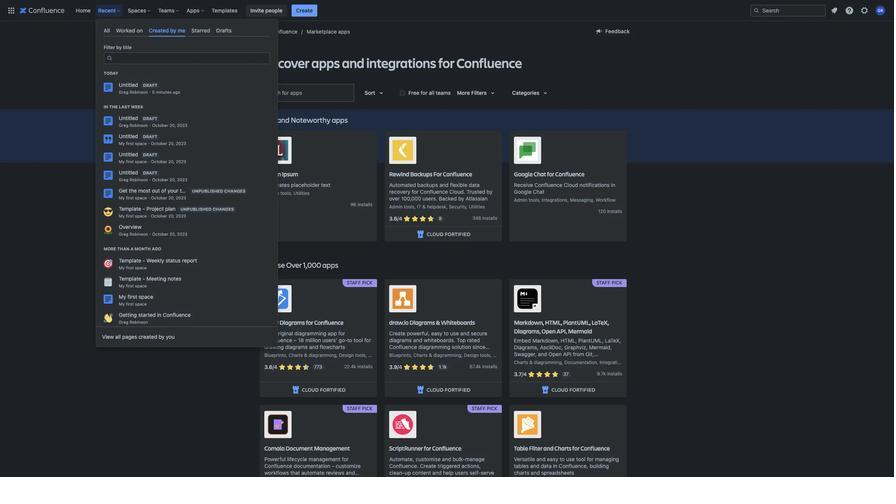 Task type: vqa. For each thing, say whether or not it's contained in the screenshot.
'Filter'
yes



Task type: describe. For each thing, give the bounding box(es) containing it.
lorem ipsum image
[[268, 140, 288, 161]]

0 vertical spatial all
[[429, 90, 435, 96]]

cloud down the 1.1k
[[427, 387, 444, 394]]

comala
[[264, 445, 285, 453]]

for up teams
[[438, 54, 455, 72]]

s for gliffy diagrams for confluence
[[370, 364, 373, 370]]

generates placeholder text design tools , utilities
[[264, 182, 331, 196]]

notification icon image
[[830, 6, 839, 15]]

text inside embed markdown, html, plantuml, latex, diagrams, asciidoc, graphviz, mermaid, swagger, and open api from git, attachments or text
[[553, 358, 562, 365]]

the original diagramming app for confluence – 18 million users' go-to tool for drawing diagrams and flowcharts blueprints , charts & diagramming , design tools , macros
[[264, 331, 384, 359]]

space down most at top
[[135, 196, 147, 201]]

by left 'you'
[[159, 334, 165, 340]]

3.9
[[389, 364, 398, 371]]

3 greg from the top
[[119, 178, 128, 182]]

s for draw.io diagrams & whiteboards
[[495, 364, 498, 370]]

0 vertical spatial filter
[[104, 45, 115, 50]]

, inside generates placeholder text design tools , utilities
[[291, 191, 292, 196]]

in the last week element
[[96, 113, 278, 239]]

space up most at top
[[135, 159, 147, 164]]

2 cloud fortified app badge image from the left
[[416, 386, 425, 395]]

space right team
[[194, 188, 208, 194]]

create powerful, easy to use and secure diagrams and whiteboards. top rated confluence diagramming solution since 2013
[[389, 331, 488, 357]]

draw.io diagrams & whiteboards image
[[393, 289, 413, 309]]

, right '2013'
[[411, 353, 412, 359]]

or
[[547, 358, 552, 365]]

template - weekly status report
[[119, 258, 197, 264]]

confluence inside more than a month ago element
[[163, 312, 191, 318]]

open inside embed markdown, html, plantuml, latex, diagrams, asciidoc, graphviz, mermaid, swagger, and open api from git, attachments or text
[[549, 351, 562, 358]]

helpdesk
[[427, 204, 447, 210]]

2 untitled from the top
[[119, 115, 138, 122]]

recovery
[[389, 189, 411, 195]]

Search field
[[751, 4, 826, 16]]

, down backed
[[447, 204, 448, 210]]

, up 22.4k install s
[[366, 353, 367, 359]]

google inside receive confluence cloud notifications in google chat admin tools , integrations , messaging , workflow
[[514, 189, 532, 195]]

tools inside receive confluence cloud notifications in google chat admin tools , integrations , messaging , workflow
[[529, 197, 539, 203]]

filter by title
[[104, 45, 132, 50]]

apps right marketplace
[[338, 28, 350, 35]]

–
[[294, 337, 297, 344]]

4 for gliffy diagrams for confluence
[[274, 364, 278, 371]]

- inside powerful lifecycle management for confluence documentation - customize workflows that automate reviews and approvals
[[332, 463, 334, 470]]

1 robinson from the top
[[130, 90, 148, 94]]

fortified for cloud fortified app badge image corresponding to gliffy diagrams for confluence
[[320, 387, 346, 394]]

in inside versatile and easy to use tool for managing tables and data in confluence, building charts and spreadsheets
[[553, 463, 558, 470]]

tables
[[514, 463, 529, 470]]

, down flowcharts at bottom
[[337, 353, 338, 359]]

manage
[[465, 457, 485, 463]]

for right go-
[[365, 337, 371, 344]]

Filter by title text field
[[115, 53, 265, 64]]

install right 96
[[358, 202, 370, 208]]

created
[[139, 334, 157, 340]]

confluence up "managing"
[[581, 445, 610, 453]]

, down the original
[[286, 353, 287, 359]]

, left messaging
[[568, 197, 569, 203]]

for inside versatile and easy to use tool for managing tables and data in confluence, building charts and spreadsheets
[[587, 457, 594, 463]]

security
[[449, 204, 466, 210]]

plantuml, inside embed markdown, html, plantuml, latex, diagrams, asciidoc, graphviz, mermaid, swagger, and open api from git, attachments or text
[[579, 338, 604, 344]]

348
[[473, 216, 481, 221]]

confluence inside the original diagramming app for confluence – 18 million users' go-to tool for drawing diagrams and flowcharts blueprints , charts & diagramming , design tools , macros
[[264, 337, 292, 344]]

3 untitled from the top
[[119, 133, 138, 140]]

greg robinson ・ 5 minutes ago
[[119, 90, 180, 94]]

triggered
[[438, 463, 460, 470]]

on
[[137, 27, 143, 34]]

3.6 for gliffy
[[264, 364, 273, 371]]

confluence inside create powerful, easy to use and secure diagrams and whiteboards. top rated confluence diagramming solution since 2013
[[389, 344, 417, 351]]

1 draft from the top
[[143, 83, 157, 88]]

tools inside the automated backups and flexible data recovery for confluence cloud. trusted by over 100,000 users. backed by atlassian admin tools , it & helpdesk , security , utilities
[[404, 204, 415, 210]]

comala document management
[[264, 445, 350, 453]]

table filter and charts for confluence
[[514, 445, 610, 453]]

appswitcher icon image
[[7, 6, 16, 15]]

8
[[439, 216, 442, 222]]

confluence link
[[260, 27, 298, 36]]

in inside receive confluence cloud notifications in google chat admin tools , integrations , messaging , workflow
[[611, 182, 616, 188]]

apps down marketplace apps link
[[312, 54, 340, 72]]

from
[[573, 351, 584, 358]]

over
[[286, 260, 302, 270]]

recent button
[[96, 4, 123, 16]]

staff for markdown, html, plantuml, latex, diagrams, open api, mermaid
[[597, 280, 611, 286]]

confluence up cloud
[[555, 170, 585, 178]]

today
[[104, 71, 118, 76]]

2 greg robinson ・ october 20, 2023 from the top
[[119, 178, 187, 182]]

4 robinson from the top
[[130, 232, 148, 237]]

users
[[455, 470, 468, 477]]

scriptrunner for confluence image
[[393, 415, 413, 435]]

2 my first space from the top
[[119, 294, 153, 300]]

s for rewind backups for confluence
[[495, 216, 498, 221]]

starred
[[192, 27, 210, 34]]

versatile
[[514, 457, 535, 463]]

cloud right cloud fortified app badge icon
[[427, 231, 444, 238]]

3.7
[[514, 372, 522, 378]]

:sunglasses: image
[[104, 208, 113, 217]]

admin inside the automated backups and flexible data recovery for confluence cloud. trusted by over 100,000 users. backed by atlassian admin tools , it & helpdesk , security , utilities
[[389, 204, 403, 210]]

diagrams for &
[[410, 319, 435, 327]]

, down "solution"
[[461, 353, 463, 359]]

easy for &
[[431, 331, 443, 337]]

install for rewind backups for confluence
[[483, 216, 495, 221]]

1 my first space ・ october 20, 2023 from the top
[[119, 141, 186, 146]]

space up started
[[135, 302, 147, 307]]

4 for markdown, html, plantuml, latex, diagrams, open api, mermaid
[[524, 372, 527, 378]]

1.1k
[[439, 365, 447, 371]]

3.6 / 4 for gliffy
[[264, 364, 278, 371]]

diagramming up million
[[295, 331, 326, 337]]

space inside template - meeting notes my first space
[[135, 284, 147, 289]]

1 greg robinson ・ october 20, 2023 from the top
[[119, 123, 187, 128]]

charts down powerful,
[[414, 353, 428, 359]]

and inside powerful lifecycle management for confluence documentation - customize workflows that automate reviews and approvals
[[346, 470, 355, 477]]

staff pick for markdown, html, plantuml, latex, diagrams, open api, mermaid
[[597, 280, 622, 286]]

/ for gliffy diagrams for confluence
[[273, 364, 274, 371]]

apps right the noteworthy
[[332, 115, 348, 125]]

staff pick for comala document management
[[347, 406, 373, 412]]

my first space for -
[[119, 266, 147, 270]]

space down the weekly
[[135, 266, 147, 270]]

template inside template - meeting notes my first space
[[119, 276, 141, 282]]

notes
[[168, 276, 181, 282]]

by left the title
[[116, 45, 122, 50]]

unpublished for template - project plan
[[181, 207, 212, 212]]

cloud.
[[450, 189, 465, 195]]

automate,
[[389, 457, 414, 463]]

, left it
[[415, 204, 416, 210]]

blueprints , charts & diagramming , design tools , macros
[[389, 353, 509, 359]]

powerful lifecycle management for confluence documentation - customize workflows that automate reviews and approvals
[[264, 457, 361, 478]]

2 greg from the top
[[119, 123, 128, 128]]

4 greg from the top
[[119, 232, 128, 237]]

2 draft from the top
[[143, 116, 157, 121]]

more than a month ago element
[[96, 256, 278, 327]]

noteworthy
[[291, 115, 331, 125]]

utilities inside the automated backups and flexible data recovery for confluence cloud. trusted by over 100,000 users. backed by atlassian admin tools , it & helpdesk , security , utilities
[[469, 204, 485, 210]]

2 blueprints from the left
[[389, 353, 411, 359]]

than
[[117, 247, 129, 252]]

& down whiteboards.
[[429, 353, 432, 359]]

cloud fortified app badge image for markdown, html, plantuml, latex, diagrams, open api, mermaid
[[541, 386, 550, 395]]

s right 120
[[620, 209, 622, 214]]

120 install s
[[599, 209, 622, 214]]

s for markdown, html, plantuml, latex, diagrams, open api, mermaid
[[620, 372, 622, 377]]

by down cloud.
[[459, 196, 464, 202]]

draw.io diagrams & whiteboards
[[389, 319, 475, 327]]

4 draft from the top
[[143, 153, 157, 157]]

original
[[275, 331, 293, 337]]

5 my from the top
[[119, 266, 125, 270]]

google chat for confluence image
[[518, 140, 538, 161]]

s right 96
[[370, 202, 373, 208]]

asciidoc,
[[540, 345, 563, 351]]

automated backups and flexible data recovery for confluence cloud. trusted by over 100,000 users. backed by atlassian admin tools , it & helpdesk , security , utilities
[[389, 182, 493, 210]]

pick for markdown, html, plantuml, latex, diagrams, open api, mermaid
[[612, 280, 622, 286]]

1 vertical spatial integrations
[[600, 360, 626, 366]]

space down week
[[135, 141, 147, 146]]

discover
[[260, 54, 309, 72]]

for up receive confluence cloud notifications in google chat admin tools , integrations , messaging , workflow
[[547, 170, 555, 178]]

space down template - meeting notes my first space
[[139, 294, 153, 300]]

3 robinson from the top
[[130, 178, 148, 182]]

3.7 / 4
[[514, 372, 527, 378]]

documentation
[[565, 360, 597, 366]]

and inside the original diagramming app for confluence – 18 million users' go-to tool for drawing diagrams and flowcharts blueprints , charts & diagramming , design tools , macros
[[309, 344, 318, 351]]

utilities inside generates placeholder text design tools , utilities
[[294, 191, 310, 196]]

3.9 / 4
[[389, 364, 402, 371]]

in
[[104, 104, 108, 109]]

getting
[[119, 312, 137, 318]]

charts down swagger,
[[514, 360, 528, 366]]

more for more than a month ago
[[104, 247, 116, 252]]

markdown, html, plantuml, latex, diagrams, open api, mermaid image
[[518, 289, 538, 309]]

gliffy diagrams for confluence image
[[268, 289, 288, 309]]

data inside the automated backups and flexible data recovery for confluence cloud. trusted by over 100,000 users. backed by atlassian admin tools , it & helpdesk , security , utilities
[[469, 182, 480, 188]]

2 macros from the left
[[493, 353, 509, 359]]

/ for markdown, html, plantuml, latex, diagrams, open api, mermaid
[[522, 372, 524, 378]]

created by me
[[149, 27, 185, 34]]

by left me
[[170, 27, 176, 34]]

apps button
[[184, 4, 207, 16]]

confluence up 'filters'
[[457, 54, 522, 72]]

template - project plan
[[119, 206, 176, 212]]

1 horizontal spatial ago
[[173, 90, 180, 94]]

approvals
[[264, 477, 288, 478]]

charts inside the original diagramming app for confluence – 18 million users' go-to tool for drawing diagrams and flowcharts blueprints , charts & diagramming , design tools , macros
[[289, 353, 303, 359]]

notifications
[[580, 182, 610, 188]]

tool inside versatile and easy to use tool for managing tables and data in confluence, building charts and spreadsheets
[[577, 457, 586, 463]]

diagrams inside create powerful, easy to use and secure diagrams and whiteboards. top rated confluence diagramming solution since 2013
[[389, 337, 412, 344]]

invite people button
[[246, 4, 287, 16]]

secure
[[471, 331, 488, 337]]

whiteboards.
[[424, 337, 456, 344]]

create link
[[292, 4, 317, 16]]

mermaid,
[[589, 345, 612, 351]]

7 my from the top
[[119, 294, 126, 300]]

space down template - project plan
[[135, 214, 147, 219]]

management
[[309, 457, 341, 463]]

weekly
[[147, 258, 164, 264]]

drawing
[[264, 344, 284, 351]]

use for whiteboards
[[450, 331, 459, 337]]

for up customise on the left bottom of page
[[424, 445, 431, 453]]

1 greg from the top
[[119, 90, 128, 94]]

cloud down 773
[[302, 387, 319, 394]]

filters
[[472, 90, 487, 96]]

100,000
[[401, 196, 421, 202]]

help
[[443, 470, 454, 477]]

draw.io
[[389, 319, 409, 327]]

to for draw.io diagrams & whiteboards
[[444, 331, 449, 337]]

- for project
[[143, 206, 145, 212]]

67.4k
[[470, 364, 481, 370]]

it
[[417, 204, 421, 210]]

more for more filters
[[457, 90, 470, 96]]

a
[[131, 247, 134, 252]]

discover apps and integrations for confluence
[[260, 54, 522, 72]]

building
[[590, 463, 609, 470]]

lifecycle
[[287, 457, 307, 463]]

for right free
[[421, 90, 428, 96]]

, right or
[[562, 360, 563, 366]]

templates link
[[209, 4, 240, 16]]

comala document management image
[[268, 415, 288, 435]]

latex, inside embed markdown, html, plantuml, latex, diagrams, asciidoc, graphviz, mermaid, swagger, and open api from git, attachments or text
[[605, 338, 621, 344]]

pick for comala document management
[[362, 406, 373, 412]]

& down swagger,
[[530, 360, 533, 366]]

search image
[[754, 7, 760, 13]]

tools down "since"
[[480, 353, 491, 359]]

backed
[[439, 196, 457, 202]]

, down atlassian
[[466, 204, 468, 210]]

customize
[[336, 463, 361, 470]]

get
[[119, 188, 128, 194]]

open inside "markdown, html, plantuml, latex, diagrams, open api, mermaid"
[[542, 328, 556, 336]]

project
[[147, 206, 164, 212]]

unpublished for get the most out of your team space
[[192, 189, 223, 194]]

cloud fortified app badge image
[[416, 230, 425, 239]]

create inside the automate, customise and bulk-manage confluence. create triggered actions, clean-up content and help users self-serve
[[420, 463, 436, 470]]

management
[[314, 445, 350, 453]]

96
[[351, 202, 356, 208]]

by right trusted
[[487, 189, 493, 195]]

automated
[[389, 182, 416, 188]]



Task type: locate. For each thing, give the bounding box(es) containing it.
2 google from the top
[[514, 189, 532, 195]]

22.4k
[[344, 364, 356, 370]]

0 vertical spatial chat
[[534, 170, 546, 178]]

ago
[[173, 90, 180, 94], [152, 247, 161, 252]]

utilities down atlassian
[[469, 204, 485, 210]]

template for template - weekly status report
[[119, 258, 141, 264]]

1 horizontal spatial filter
[[529, 445, 543, 453]]

1 horizontal spatial blueprints
[[389, 353, 411, 359]]

diagrams for for
[[280, 319, 305, 327]]

0 horizontal spatial macros
[[368, 353, 384, 359]]

use inside versatile and easy to use tool for managing tables and data in confluence, building charts and spreadsheets
[[566, 457, 575, 463]]

easy inside create powerful, easy to use and secure diagrams and whiteboards. top rated confluence diagramming solution since 2013
[[431, 331, 443, 337]]

1 vertical spatial to
[[347, 337, 352, 344]]

- inside template - meeting notes my first space
[[143, 276, 145, 282]]

1 vertical spatial admin
[[389, 204, 403, 210]]

6 my from the top
[[119, 284, 125, 289]]

1 google from the top
[[514, 170, 533, 178]]

receive
[[514, 182, 533, 188]]

to inside the original diagramming app for confluence – 18 million users' go-to tool for drawing diagrams and flowcharts blueprints , charts & diagramming , design tools , macros
[[347, 337, 352, 344]]

open down asciidoc,
[[549, 351, 562, 358]]

tool inside the original diagramming app for confluence – 18 million users' go-to tool for drawing diagrams and flowcharts blueprints , charts & diagramming , design tools , macros
[[354, 337, 363, 344]]

- for meeting
[[143, 276, 145, 282]]

1 vertical spatial google
[[514, 189, 532, 195]]

for inside powerful lifecycle management for confluence documentation - customize workflows that automate reviews and approvals
[[342, 457, 349, 463]]

documentation
[[294, 463, 331, 470]]

1 my from the top
[[119, 141, 125, 146]]

more left 'filters'
[[457, 90, 470, 96]]

3.6 for rewind
[[389, 216, 398, 222]]

1 vertical spatial ago
[[152, 247, 161, 252]]

markdown, up embed
[[514, 319, 544, 327]]

admin down 'over'
[[389, 204, 403, 210]]

my first space for first
[[119, 302, 147, 307]]

first inside template - meeting notes my first space
[[126, 284, 134, 289]]

title
[[123, 45, 132, 50]]

staff pick for scriptrunner for confluence
[[472, 406, 498, 412]]

view all pages created by you
[[102, 334, 175, 340]]

diagrams down –
[[285, 344, 308, 351]]

powerful
[[264, 457, 286, 463]]

staff pick
[[347, 280, 373, 286], [597, 280, 622, 286], [347, 406, 373, 412], [472, 406, 498, 412]]

0 horizontal spatial in
[[157, 312, 161, 318]]

easy up whiteboards.
[[431, 331, 443, 337]]

4 my first space ・ october 20, 2023 from the top
[[119, 214, 186, 219]]

blueprints down drawing
[[264, 353, 286, 359]]

1 horizontal spatial all
[[429, 90, 435, 96]]

robinson inside more than a month ago element
[[130, 320, 148, 325]]

by
[[170, 27, 176, 34], [116, 45, 122, 50], [487, 189, 493, 195], [459, 196, 464, 202], [159, 334, 165, 340]]

design inside the original diagramming app for confluence – 18 million users' go-to tool for drawing diagrams and flowcharts blueprints , charts & diagramming , design tools , macros
[[339, 353, 354, 359]]

1 vertical spatial open
[[549, 351, 562, 358]]

1 vertical spatial diagrams,
[[514, 345, 539, 351]]

scriptrunner
[[389, 445, 423, 453]]

confluence image
[[20, 6, 65, 15], [20, 6, 65, 15]]

1 vertical spatial all
[[115, 334, 121, 340]]

more than a month ago
[[104, 247, 161, 252]]

install for markdown, html, plantuml, latex, diagrams, open api, mermaid
[[608, 372, 620, 377]]

diagrams inside the original diagramming app for confluence – 18 million users' go-to tool for drawing diagrams and flowcharts blueprints , charts & diagramming , design tools , macros
[[285, 344, 308, 351]]

easy inside versatile and easy to use tool for managing tables and data in confluence, building charts and spreadsheets
[[547, 457, 559, 463]]

overview
[[119, 224, 142, 231]]

1 vertical spatial 3.6
[[264, 364, 273, 371]]

0 vertical spatial markdown,
[[514, 319, 544, 327]]

to for table filter and charts for confluence
[[560, 457, 565, 463]]

0 vertical spatial diagrams,
[[514, 328, 541, 336]]

1 vertical spatial html,
[[561, 338, 577, 344]]

fortified for 2nd cloud fortified app badge image from the right
[[445, 387, 471, 394]]

2 horizontal spatial create
[[420, 463, 436, 470]]

mermaid
[[568, 328, 592, 336]]

latex, up mermaid
[[592, 319, 609, 327]]

create
[[296, 7, 313, 13], [389, 331, 406, 337], [420, 463, 436, 470]]

banner
[[0, 0, 895, 21]]

0 vertical spatial create
[[296, 7, 313, 13]]

your
[[168, 188, 178, 194]]

html,
[[545, 319, 562, 327], [561, 338, 577, 344]]

greg down getting
[[119, 320, 128, 325]]

tools inside generates placeholder text design tools , utilities
[[281, 191, 291, 196]]

easy for and
[[547, 457, 559, 463]]

rewind backups for confluence image
[[393, 140, 413, 161]]

1 vertical spatial more
[[104, 247, 116, 252]]

96 install s
[[351, 202, 373, 208]]

home
[[76, 7, 91, 13]]

0 horizontal spatial integrations
[[542, 197, 568, 203]]

changes for get the most out of your team space
[[224, 189, 246, 194]]

1 vertical spatial plantuml,
[[579, 338, 604, 344]]

1 vertical spatial changes
[[213, 207, 234, 212]]

getting started in confluence
[[119, 312, 191, 318]]

3 my first space ・ october 20, 2023 from the top
[[119, 196, 186, 201]]

rewind
[[389, 170, 409, 178]]

0 vertical spatial admin
[[514, 197, 528, 203]]

1 horizontal spatial 3.6 / 4
[[389, 216, 402, 222]]

, up 9.7k
[[597, 360, 599, 366]]

- inside in the last week element
[[143, 206, 145, 212]]

0 horizontal spatial all
[[115, 334, 121, 340]]

3 greg robinson ・ october 20, 2023 from the top
[[119, 232, 187, 237]]

0 horizontal spatial more
[[104, 247, 116, 252]]

untitled
[[119, 82, 138, 88], [119, 115, 138, 122], [119, 133, 138, 140], [119, 151, 138, 158], [119, 170, 138, 176]]

all
[[104, 27, 110, 34]]

2 horizontal spatial to
[[560, 457, 565, 463]]

top
[[457, 337, 466, 344]]

my inside template - meeting notes my first space
[[119, 284, 125, 289]]

& down million
[[304, 353, 307, 359]]

greg up get
[[119, 178, 128, 182]]

markdown, up asciidoc,
[[533, 338, 560, 344]]

1 vertical spatial my first space
[[119, 294, 153, 300]]

to down table filter and charts for confluence
[[560, 457, 565, 463]]

5 robinson from the top
[[130, 320, 148, 325]]

3.6 / 4 down 'over'
[[389, 216, 402, 222]]

4
[[399, 216, 402, 222], [274, 364, 278, 371], [399, 364, 402, 371], [524, 372, 527, 378]]

and inside embed markdown, html, plantuml, latex, diagrams, asciidoc, graphviz, mermaid, swagger, and open api from git, attachments or text
[[538, 351, 547, 358]]

1 horizontal spatial data
[[541, 463, 552, 470]]

1 horizontal spatial create
[[389, 331, 406, 337]]

0 horizontal spatial 3.6 / 4
[[264, 364, 278, 371]]

0 vertical spatial utilities
[[294, 191, 310, 196]]

1 horizontal spatial more
[[457, 90, 470, 96]]

macros inside the original diagramming app for confluence – 18 million users' go-to tool for drawing diagrams and flowcharts blueprints , charts & diagramming , design tools , macros
[[368, 353, 384, 359]]

unpublished changes for template - project plan
[[181, 207, 234, 212]]

1 vertical spatial tool
[[577, 457, 586, 463]]

install right 9.7k
[[608, 372, 620, 377]]

0 horizontal spatial 3.6
[[264, 364, 273, 371]]

2 my from the top
[[119, 159, 125, 164]]

0 vertical spatial 3.6
[[389, 216, 398, 222]]

tools down generates
[[281, 191, 291, 196]]

latex, up mermaid,
[[605, 338, 621, 344]]

the for in
[[109, 104, 118, 109]]

cloud fortified for cloud fortified app badge icon
[[427, 231, 471, 238]]

0 vertical spatial greg robinson ・ october 20, 2023
[[119, 123, 187, 128]]

powerful,
[[407, 331, 430, 337]]

for up million
[[306, 319, 313, 327]]

global element
[[5, 0, 749, 21]]

staff for gliffy diagrams for confluence
[[347, 280, 361, 286]]

use inside create powerful, easy to use and secure diagrams and whiteboards. top rated confluence diagramming solution since 2013
[[450, 331, 459, 337]]

diagrams up powerful,
[[410, 319, 435, 327]]

diagrams, inside "markdown, html, plantuml, latex, diagrams, open api, mermaid"
[[514, 328, 541, 336]]

the for get
[[129, 188, 137, 194]]

:sunglasses: image
[[104, 208, 113, 217]]

2 vertical spatial my first space
[[119, 302, 147, 307]]

customise
[[416, 457, 441, 463]]

latex, inside "markdown, html, plantuml, latex, diagrams, open api, mermaid"
[[592, 319, 609, 327]]

banner containing home
[[0, 0, 895, 21]]

0 horizontal spatial design
[[264, 191, 279, 196]]

free for all teams
[[409, 90, 451, 96]]

chat inside receive confluence cloud notifications in google chat admin tools , integrations , messaging , workflow
[[533, 189, 545, 195]]

2 vertical spatial template
[[119, 276, 141, 282]]

1 horizontal spatial use
[[566, 457, 575, 463]]

solution
[[452, 344, 471, 351]]

template up overview
[[119, 206, 141, 212]]

diagramming up 773
[[309, 353, 337, 359]]

design inside generates placeholder text design tools , utilities
[[264, 191, 279, 196]]

sort
[[365, 90, 375, 96]]

0 horizontal spatial ago
[[152, 247, 161, 252]]

& inside the original diagramming app for confluence – 18 million users' go-to tool for drawing diagrams and flowcharts blueprints , charts & diagramming , design tools , macros
[[304, 353, 307, 359]]

blueprints inside the original diagramming app for confluence – 18 million users' go-to tool for drawing diagrams and flowcharts blueprints , charts & diagramming , design tools , macros
[[264, 353, 286, 359]]

cloud fortified app badge image for gliffy diagrams for confluence
[[291, 386, 301, 395]]

fortified down the documentation
[[570, 387, 595, 394]]

in up workflow
[[611, 182, 616, 188]]

- for weekly
[[143, 258, 145, 264]]

in right started
[[157, 312, 161, 318]]

0 vertical spatial google
[[514, 170, 533, 178]]

Search for apps field
[[261, 86, 353, 100]]

1 diagrams, from the top
[[514, 328, 541, 336]]

1 vertical spatial easy
[[547, 457, 559, 463]]

and inside the automated backups and flexible data recovery for confluence cloud. trusted by over 100,000 users. backed by atlassian admin tools , it & helpdesk , security , utilities
[[440, 182, 449, 188]]

3 my from the top
[[119, 196, 125, 201]]

team
[[180, 188, 192, 194]]

・
[[148, 90, 152, 94], [148, 123, 152, 128], [147, 141, 151, 146], [147, 159, 151, 164], [148, 178, 152, 182], [147, 196, 151, 201], [147, 214, 151, 219], [148, 232, 152, 237]]

2 template from the top
[[119, 258, 141, 264]]

0 horizontal spatial create
[[296, 7, 313, 13]]

filter right table
[[529, 445, 543, 453]]

confluence inside receive confluence cloud notifications in google chat admin tools , integrations , messaging , workflow
[[535, 182, 563, 188]]

1 vertical spatial diagrams
[[285, 344, 308, 351]]

0 horizontal spatial the
[[109, 104, 118, 109]]

over
[[389, 196, 400, 202]]

plantuml, inside "markdown, html, plantuml, latex, diagrams, open api, mermaid"
[[563, 319, 591, 327]]

s right 9.7k
[[620, 372, 622, 377]]

actions,
[[462, 463, 481, 470]]

open left api,
[[542, 328, 556, 336]]

3 template from the top
[[119, 276, 141, 282]]

create for create
[[296, 7, 313, 13]]

fortified down the 1.1k
[[445, 387, 471, 394]]

1 macros from the left
[[368, 353, 384, 359]]

versatile and easy to use tool for managing tables and data in confluence, building charts and spreadsheets
[[514, 457, 619, 477]]

last
[[119, 104, 130, 109]]

0 horizontal spatial admin
[[389, 204, 403, 210]]

5 greg from the top
[[119, 320, 128, 325]]

most
[[138, 188, 151, 194]]

chat
[[534, 170, 546, 178], [533, 189, 545, 195]]

of
[[161, 188, 166, 194]]

charts & diagramming , documentation , integrations
[[514, 360, 626, 366]]

2 diagrams from the left
[[410, 319, 435, 327]]

1 vertical spatial unpublished
[[181, 207, 212, 212]]

tools up 22.4k install s
[[355, 353, 366, 359]]

pages
[[122, 334, 137, 340]]

:sunflower: image
[[104, 226, 113, 235], [104, 226, 113, 235]]

filter
[[104, 45, 115, 50], [529, 445, 543, 453]]

the
[[264, 331, 274, 337]]

all
[[429, 90, 435, 96], [115, 334, 121, 340]]

space down meeting
[[135, 284, 147, 289]]

automate
[[302, 470, 325, 477]]

staff for comala document management
[[347, 406, 361, 412]]

,
[[291, 191, 292, 196], [539, 197, 541, 203], [568, 197, 569, 203], [593, 197, 595, 203], [415, 204, 416, 210], [447, 204, 448, 210], [466, 204, 468, 210], [286, 353, 287, 359], [337, 353, 338, 359], [366, 353, 367, 359], [411, 353, 412, 359], [461, 353, 463, 359], [491, 353, 492, 359], [562, 360, 563, 366], [597, 360, 599, 366]]

0 vertical spatial 3.6 / 4
[[389, 216, 402, 222]]

1 my first space from the top
[[119, 266, 147, 270]]

use
[[450, 331, 459, 337], [566, 457, 575, 463]]

pick for gliffy diagrams for confluence
[[362, 280, 373, 286]]

html, inside "markdown, html, plantuml, latex, diagrams, open api, mermaid"
[[545, 319, 562, 327]]

:dart: image
[[104, 259, 113, 269], [104, 259, 113, 269]]

67.4k install s
[[470, 364, 498, 370]]

1 horizontal spatial easy
[[547, 457, 559, 463]]

1 horizontal spatial design
[[339, 353, 354, 359]]

help icon image
[[845, 6, 854, 15]]

1 untitled from the top
[[119, 82, 138, 88]]

embed
[[514, 338, 531, 344]]

to inside versatile and easy to use tool for managing tables and data in confluence, building charts and spreadsheets
[[560, 457, 565, 463]]

5 draft from the top
[[143, 171, 157, 176]]

2 vertical spatial greg robinson ・ october 20, 2023
[[119, 232, 187, 237]]

1 template from the top
[[119, 206, 141, 212]]

integrations up 9.7k install s
[[600, 360, 626, 366]]

5 untitled from the top
[[119, 170, 138, 176]]

install right 120
[[608, 209, 620, 214]]

html, inside embed markdown, html, plantuml, latex, diagrams, asciidoc, graphviz, mermaid, swagger, and open api from git, attachments or text
[[561, 338, 577, 344]]

robinson down started
[[130, 320, 148, 325]]

confluence up app
[[314, 319, 344, 327]]

1 horizontal spatial diagrams
[[410, 319, 435, 327]]

flexible
[[450, 182, 468, 188]]

up
[[405, 470, 411, 477]]

view all pages created by you link
[[96, 330, 278, 345]]

cloud fortified for cloud fortified app badge image for markdown, html, plantuml, latex, diagrams, open api, mermaid
[[552, 387, 595, 394]]

feedback
[[606, 28, 630, 34]]

confluence up '2013'
[[389, 344, 417, 351]]

create up marketplace
[[296, 7, 313, 13]]

serve
[[481, 470, 494, 477]]

cloud fortified for cloud fortified app badge image corresponding to gliffy diagrams for confluence
[[302, 387, 346, 394]]

text right the placeholder at top
[[321, 182, 331, 188]]

greg robinson ・ october 20, 2023 down week
[[119, 123, 187, 128]]

in up spreadsheets
[[553, 463, 558, 470]]

0 horizontal spatial utilities
[[294, 191, 310, 196]]

for inside the automated backups and flexible data recovery for confluence cloud. trusted by over 100,000 users. backed by atlassian admin tools , it & helpdesk , security , utilities
[[412, 189, 419, 195]]

1 horizontal spatial macros
[[493, 353, 509, 359]]

0 vertical spatial to
[[444, 331, 449, 337]]

create down draw.io
[[389, 331, 406, 337]]

1 vertical spatial chat
[[533, 189, 545, 195]]

2 horizontal spatial in
[[611, 182, 616, 188]]

apps right 1,000
[[323, 260, 339, 270]]

confluence inside the automated backups and flexible data recovery for confluence cloud. trusted by over 100,000 users. backed by atlassian admin tools , it & helpdesk , security , utilities
[[420, 189, 448, 195]]

marketplace
[[307, 28, 337, 35]]

out
[[152, 188, 160, 194]]

3 cloud fortified app badge image from the left
[[541, 386, 550, 395]]

0 horizontal spatial use
[[450, 331, 459, 337]]

cloud down the '37'
[[552, 387, 568, 394]]

1 vertical spatial data
[[541, 463, 552, 470]]

0 vertical spatial plantuml,
[[563, 319, 591, 327]]

diagrams up '2013'
[[389, 337, 412, 344]]

2 horizontal spatial cloud fortified app badge image
[[541, 386, 550, 395]]

4 untitled from the top
[[119, 151, 138, 158]]

plantuml,
[[563, 319, 591, 327], [579, 338, 604, 344]]

confluence up bulk-
[[432, 445, 462, 453]]

1 horizontal spatial diagrams
[[389, 337, 412, 344]]

diagramming inside create powerful, easy to use and secure diagrams and whiteboards. top rated confluence diagramming solution since 2013
[[419, 344, 451, 351]]

diagramming
[[295, 331, 326, 337], [419, 344, 451, 351], [309, 353, 337, 359], [434, 353, 461, 359], [534, 360, 562, 366]]

blueprints
[[264, 353, 286, 359], [389, 353, 411, 359]]

diagrams
[[389, 337, 412, 344], [285, 344, 308, 351]]

confluence up workflows
[[264, 463, 292, 470]]

2 horizontal spatial design
[[464, 353, 479, 359]]

0 vertical spatial changes
[[224, 189, 246, 194]]

plantuml, up mermaid
[[563, 319, 591, 327]]

& up whiteboards.
[[436, 319, 440, 327]]

to up whiteboards.
[[444, 331, 449, 337]]

api,
[[557, 328, 567, 336]]

create for create powerful, easy to use and secure diagrams and whiteboards. top rated confluence diagramming solution since 2013
[[389, 331, 406, 337]]

0 horizontal spatial cloud fortified app badge image
[[291, 386, 301, 395]]

5
[[152, 90, 155, 94]]

s right 22.4k
[[370, 364, 373, 370]]

/ for draw.io diagrams & whiteboards
[[398, 364, 399, 371]]

1 vertical spatial filter
[[529, 445, 543, 453]]

staff
[[347, 280, 361, 286], [597, 280, 611, 286], [347, 406, 361, 412], [472, 406, 486, 412]]

:notepad_spiral: image
[[104, 278, 113, 287], [104, 278, 113, 287]]

latex,
[[592, 319, 609, 327], [605, 338, 621, 344]]

greg inside more than a month ago element
[[119, 320, 128, 325]]

2 vertical spatial create
[[420, 463, 436, 470]]

to inside create powerful, easy to use and secure diagrams and whiteboards. top rated confluence diagramming solution since 2013
[[444, 331, 449, 337]]

3.6 down 'over'
[[389, 216, 398, 222]]

fortified for cloud fortified app badge icon
[[445, 231, 471, 238]]

1 horizontal spatial the
[[129, 188, 137, 194]]

18
[[298, 337, 304, 344]]

, down the google chat for confluence
[[539, 197, 541, 203]]

1 horizontal spatial in
[[553, 463, 558, 470]]

1 vertical spatial 3.6 / 4
[[264, 364, 278, 371]]

install for draw.io diagrams & whiteboards
[[483, 364, 495, 370]]

easy down table filter and charts for confluence
[[547, 457, 559, 463]]

tab list
[[101, 24, 273, 37]]

, left workflow
[[593, 197, 595, 203]]

0 vertical spatial tool
[[354, 337, 363, 344]]

generates
[[264, 182, 290, 188]]

confluence up 'you'
[[163, 312, 191, 318]]

0 vertical spatial in
[[611, 182, 616, 188]]

in the last week
[[104, 104, 143, 109]]

confluence down the google chat for confluence
[[535, 182, 563, 188]]

use for charts
[[566, 457, 575, 463]]

create inside create link
[[296, 7, 313, 13]]

unpublished changes for get the most out of your team space
[[192, 189, 246, 194]]

ago up the weekly
[[152, 247, 161, 252]]

for up the "confluence," on the bottom of page
[[573, 445, 580, 453]]

0 horizontal spatial data
[[469, 182, 480, 188]]

3 my first space from the top
[[119, 302, 147, 307]]

markdown, inside "markdown, html, plantuml, latex, diagrams, open api, mermaid"
[[514, 319, 544, 327]]

atlassian
[[466, 196, 488, 202]]

minutes
[[156, 90, 172, 94]]

fortified for cloud fortified app badge image for markdown, html, plantuml, latex, diagrams, open api, mermaid
[[570, 387, 595, 394]]

tab list containing all
[[101, 24, 273, 37]]

started
[[138, 312, 156, 318]]

0 vertical spatial integrations
[[542, 197, 568, 203]]

install for gliffy diagrams for confluence
[[358, 364, 370, 370]]

3.6 / 4 for rewind
[[389, 216, 402, 222]]

0 vertical spatial data
[[469, 182, 480, 188]]

1 vertical spatial unpublished changes
[[181, 207, 234, 212]]

template for template - project plan
[[119, 206, 141, 212]]

1 cloud fortified app badge image from the left
[[291, 386, 301, 395]]

context icon image
[[260, 27, 269, 36], [260, 27, 269, 36]]

1 vertical spatial greg robinson ・ october 20, 2023
[[119, 178, 187, 182]]

- left meeting
[[143, 276, 145, 282]]

install right 348
[[483, 216, 495, 221]]

pick for scriptrunner for confluence
[[487, 406, 498, 412]]

settings icon image
[[860, 6, 870, 15]]

0 horizontal spatial easy
[[431, 331, 443, 337]]

4 my from the top
[[119, 214, 125, 219]]

macros up 67.4k install s
[[493, 353, 509, 359]]

diagramming down asciidoc,
[[534, 360, 562, 366]]

browse
[[260, 260, 285, 270]]

8 my from the top
[[119, 302, 125, 307]]

confluence inside confluence link
[[270, 28, 298, 35]]

staff pick for gliffy diagrams for confluence
[[347, 280, 373, 286]]

charts up versatile and easy to use tool for managing tables and data in confluence, building charts and spreadsheets at the bottom right
[[555, 445, 572, 453]]

utilities down the placeholder at top
[[294, 191, 310, 196]]

1 blueprints from the left
[[264, 353, 286, 359]]

confluence inside powerful lifecycle management for confluence documentation - customize workflows that automate reviews and approvals
[[264, 463, 292, 470]]

integrations down cloud
[[542, 197, 568, 203]]

2 vertical spatial to
[[560, 457, 565, 463]]

/ for rewind backups for confluence
[[398, 216, 399, 222]]

1 diagrams from the left
[[280, 319, 305, 327]]

1 horizontal spatial integrations
[[600, 360, 626, 366]]

1 vertical spatial markdown,
[[533, 338, 560, 344]]

& inside the automated backups and flexible data recovery for confluence cloud. trusted by over 100,000 users. backed by atlassian admin tools , it & helpdesk , security , utilities
[[423, 204, 426, 210]]

all left teams
[[429, 90, 435, 96]]

templates
[[212, 7, 238, 13]]

google chat for confluence
[[514, 170, 585, 178]]

install
[[358, 202, 370, 208], [608, 209, 620, 214], [483, 216, 495, 221], [358, 364, 370, 370], [483, 364, 495, 370], [608, 372, 620, 377]]

2 vertical spatial in
[[553, 463, 558, 470]]

recent
[[98, 7, 116, 13]]

- left project
[[143, 206, 145, 212]]

new
[[260, 115, 276, 125]]

placeholder
[[291, 182, 320, 188]]

cloud fortified for 2nd cloud fortified app badge image from the right
[[427, 387, 471, 394]]

template down a
[[119, 258, 141, 264]]

9.7k
[[597, 372, 606, 377]]

& right it
[[423, 204, 426, 210]]

1 horizontal spatial to
[[444, 331, 449, 337]]

greg down in the last week
[[119, 123, 128, 128]]

, up 67.4k install s
[[491, 353, 492, 359]]

table filter and charts for confluence image
[[518, 415, 538, 435]]

diagramming up the 1.1k
[[434, 353, 461, 359]]

unpublished right your
[[192, 189, 223, 194]]

0 horizontal spatial to
[[347, 337, 352, 344]]

staff for scriptrunner for confluence
[[472, 406, 486, 412]]

4 for rewind backups for confluence
[[399, 216, 402, 222]]

tools inside the original diagramming app for confluence – 18 million users' go-to tool for drawing diagrams and flowcharts blueprints , charts & diagramming , design tools , macros
[[355, 353, 366, 359]]

cloud fortified down the 1.1k
[[427, 387, 471, 394]]

2 robinson from the top
[[130, 123, 148, 128]]

0 vertical spatial template
[[119, 206, 141, 212]]

data inside versatile and easy to use tool for managing tables and data in confluence, building charts and spreadsheets
[[541, 463, 552, 470]]

content
[[413, 470, 431, 477]]

confluence up flexible
[[443, 170, 472, 178]]

1 vertical spatial use
[[566, 457, 575, 463]]

admin down receive
[[514, 197, 528, 203]]

text inside generates placeholder text design tools , utilities
[[321, 182, 331, 188]]

0 vertical spatial more
[[457, 90, 470, 96]]

integrations inside receive confluence cloud notifications in google chat admin tools , integrations , messaging , workflow
[[542, 197, 568, 203]]

created
[[149, 27, 169, 34]]

0 horizontal spatial diagrams
[[285, 344, 308, 351]]

status
[[166, 258, 181, 264]]

1 horizontal spatial admin
[[514, 197, 528, 203]]

create inside create powerful, easy to use and secure diagrams and whiteboards. top rated confluence diagramming solution since 2013
[[389, 331, 406, 337]]

admin inside receive confluence cloud notifications in google chat admin tools , integrations , messaging , workflow
[[514, 197, 528, 203]]

markdown, inside embed markdown, html, plantuml, latex, diagrams, asciidoc, graphviz, mermaid, swagger, and open api from git, attachments or text
[[533, 338, 560, 344]]

s
[[370, 202, 373, 208], [620, 209, 622, 214], [495, 216, 498, 221], [370, 364, 373, 370], [495, 364, 498, 370], [620, 372, 622, 377]]

cloud fortified app badge image
[[291, 386, 301, 395], [416, 386, 425, 395], [541, 386, 550, 395]]

2 my first space ・ october 20, 2023 from the top
[[119, 159, 186, 164]]

html, up graphviz,
[[561, 338, 577, 344]]

spaces
[[128, 7, 146, 13]]

design down "since"
[[464, 353, 479, 359]]

1 vertical spatial create
[[389, 331, 406, 337]]

my first space
[[119, 266, 147, 270], [119, 294, 153, 300], [119, 302, 147, 307]]

:wave: image
[[104, 314, 113, 323], [104, 314, 113, 323]]

4 for draw.io diagrams & whiteboards
[[399, 364, 402, 371]]

diagrams, inside embed markdown, html, plantuml, latex, diagrams, asciidoc, graphviz, mermaid, swagger, and open api from git, attachments or text
[[514, 345, 539, 351]]

1 vertical spatial template
[[119, 258, 141, 264]]

3 draft from the top
[[143, 134, 157, 139]]

2 diagrams, from the top
[[514, 345, 539, 351]]

0 vertical spatial latex,
[[592, 319, 609, 327]]

1 horizontal spatial text
[[553, 358, 562, 365]]

in inside more than a month ago element
[[157, 312, 161, 318]]

template inside in the last week element
[[119, 206, 141, 212]]

unpublished down team
[[181, 207, 212, 212]]

self-
[[470, 470, 481, 477]]

changes for template - project plan
[[213, 207, 234, 212]]

0 vertical spatial unpublished
[[192, 189, 223, 194]]

more filters
[[457, 90, 487, 96]]

october
[[152, 123, 168, 128], [151, 141, 167, 146], [151, 159, 167, 164], [152, 178, 168, 182], [151, 196, 167, 201], [151, 214, 167, 219], [152, 232, 168, 237]]

- left the weekly
[[143, 258, 145, 264]]

for up go-
[[339, 331, 345, 337]]



